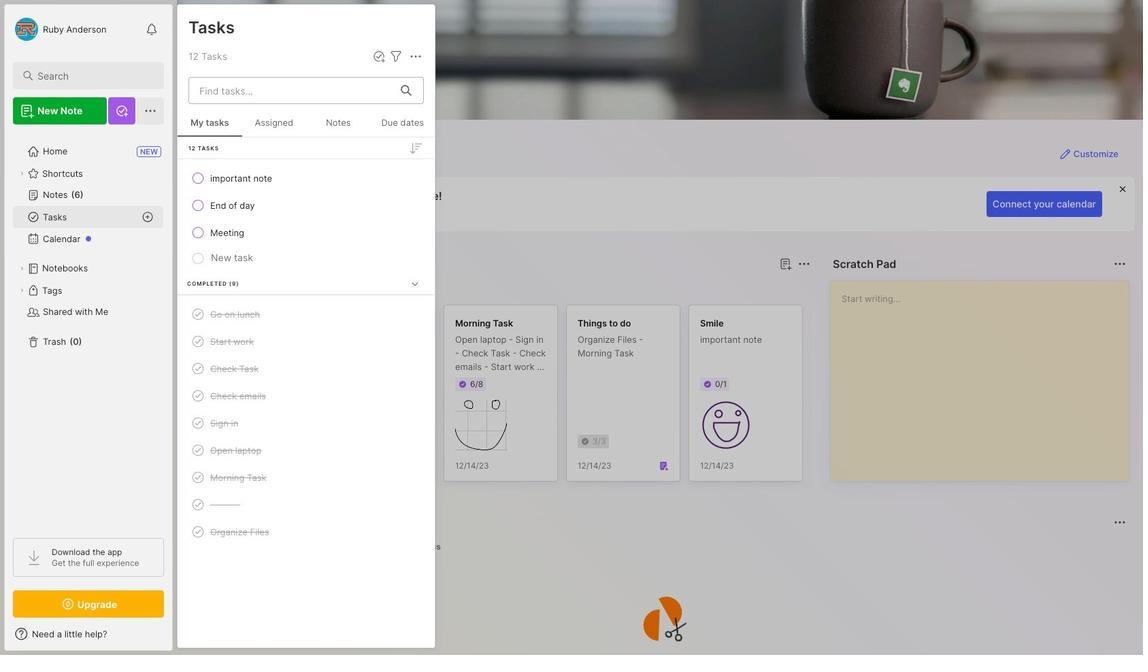 Task type: locate. For each thing, give the bounding box(es) containing it.
main element
[[0, 0, 177, 656]]

1 vertical spatial tab list
[[201, 539, 1125, 555]]

tab
[[201, 280, 241, 297], [247, 280, 302, 297], [368, 539, 404, 555], [409, 539, 447, 555]]

12 row from the top
[[183, 520, 430, 545]]

2 thumbnail image from the left
[[700, 400, 752, 451]]

row
[[183, 166, 430, 191], [183, 193, 430, 218], [183, 221, 430, 245], [183, 302, 430, 327], [183, 329, 430, 354], [183, 357, 430, 381], [183, 384, 430, 408], [183, 411, 430, 436], [183, 438, 430, 463], [183, 466, 430, 490], [183, 493, 430, 517], [183, 520, 430, 545]]

0 vertical spatial tab list
[[201, 280, 809, 297]]

1 thumbnail image from the left
[[455, 400, 507, 451]]

9 row from the top
[[183, 438, 430, 463]]

sort options image
[[408, 140, 424, 156]]

tree
[[5, 133, 172, 526]]

open laptop 5 cell
[[210, 444, 262, 457]]

Search text field
[[37, 69, 152, 82]]

meeting 2 cell
[[210, 226, 244, 240]]

11 row from the top
[[183, 493, 430, 517]]

row group
[[178, 138, 435, 556], [199, 305, 1057, 490]]

organize files 8 cell
[[210, 526, 269, 539]]

3 row from the top
[[183, 221, 430, 245]]

Filter tasks field
[[388, 48, 404, 65]]

Account field
[[13, 16, 107, 43]]

None search field
[[37, 67, 152, 84]]

check emails 3 cell
[[210, 389, 266, 403]]

more actions and view options image
[[408, 48, 424, 65]]

end of day 1 cell
[[210, 199, 255, 212]]

new task image
[[372, 50, 386, 63]]

8 row from the top
[[183, 411, 430, 436]]

thumbnail image
[[455, 400, 507, 451], [700, 400, 752, 451]]

check task 2 cell
[[210, 362, 259, 376]]

tab list
[[201, 280, 809, 297], [201, 539, 1125, 555]]

Find tasks… text field
[[191, 79, 393, 102]]

none search field inside main element
[[37, 67, 152, 84]]

1 horizontal spatial thumbnail image
[[700, 400, 752, 451]]

0 horizontal spatial thumbnail image
[[455, 400, 507, 451]]

expand notebooks image
[[18, 265, 26, 273]]



Task type: describe. For each thing, give the bounding box(es) containing it.
important note 0 cell
[[210, 172, 272, 185]]

5 row from the top
[[183, 329, 430, 354]]

1 row from the top
[[183, 166, 430, 191]]

6 row from the top
[[183, 357, 430, 381]]

collapse 01_completed image
[[408, 277, 422, 291]]

7 cell
[[210, 498, 240, 512]]

4 row from the top
[[183, 302, 430, 327]]

1 tab list from the top
[[201, 280, 809, 297]]

tree inside main element
[[5, 133, 172, 526]]

start work 1 cell
[[210, 335, 254, 349]]

2 tab list from the top
[[201, 539, 1125, 555]]

morning task 6 cell
[[210, 471, 267, 485]]

expand tags image
[[18, 287, 26, 295]]

10 row from the top
[[183, 466, 430, 490]]

go on lunch 0 cell
[[210, 308, 260, 321]]

sign in 4 cell
[[210, 417, 238, 430]]

filter tasks image
[[388, 48, 404, 65]]

Start writing… text field
[[842, 281, 1129, 470]]

WHAT'S NEW field
[[5, 624, 172, 645]]

7 row from the top
[[183, 384, 430, 408]]

click to collapse image
[[172, 630, 182, 647]]

Sort options field
[[408, 140, 424, 156]]

2 row from the top
[[183, 193, 430, 218]]

More actions and view options field
[[404, 48, 424, 65]]



Task type: vqa. For each thing, say whether or not it's contained in the screenshot.
the New popup button
no



